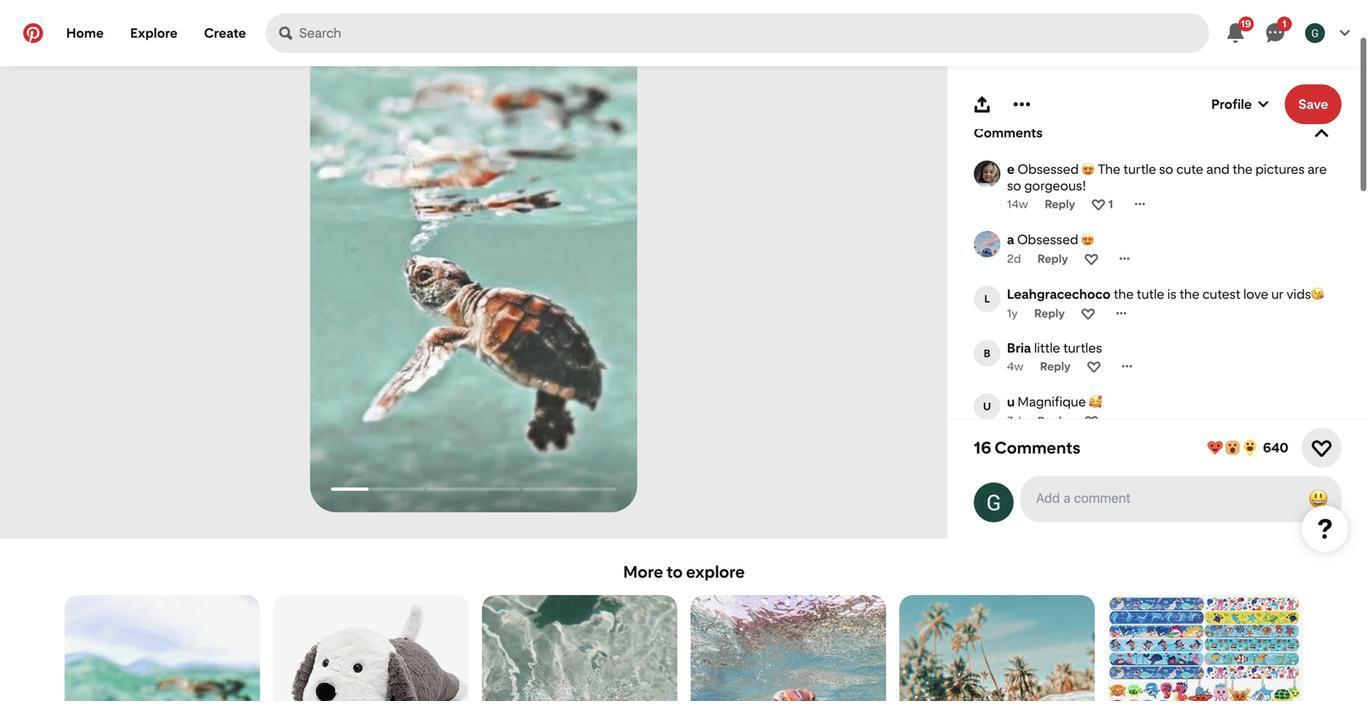 Task type: describe. For each thing, give the bounding box(es) containing it.
a link
[[1007, 232, 1014, 248]]

taleshatammie avatar link image
[[974, 26, 1014, 65]]

react image for little turtles
[[1087, 360, 1101, 373]]

cute
[[1177, 162, 1204, 177]]

u magnifique 🥰
[[1007, 394, 1102, 410]]

leahgracechoco link
[[1007, 287, 1111, 302]]

turtles
[[1063, 340, 1102, 356]]

the inside e obsessed 😍 the turtle so cute and the pictures are so gorgeous!
[[1233, 162, 1253, 177]]

bria link
[[1007, 340, 1031, 356]]

bria little turtles
[[1007, 340, 1102, 356]]

followers
[[1051, 46, 1100, 60]]

maximize image
[[602, 456, 615, 470]]

obsessed for e
[[1018, 162, 1079, 177]]

0 vertical spatial so
[[1159, 162, 1174, 177]]

gorgeous!
[[1024, 178, 1086, 194]]

3d
[[1007, 414, 1021, 428]]

a image
[[974, 231, 1001, 258]]

reply for u
[[1038, 414, 1068, 428]]

2d
[[1007, 252, 1021, 266]]

a obsessed 😍
[[1007, 232, 1095, 248]]

reply button for a
[[1038, 252, 1068, 266]]

0 vertical spatial comments
[[974, 125, 1043, 141]]

tutle
[[1137, 287, 1165, 302]]

expand icon image
[[1315, 126, 1329, 140]]

u
[[1007, 394, 1015, 410]]

reply button for u
[[1038, 414, 1068, 428]]

search icon image
[[279, 27, 292, 40]]

explore link
[[117, 13, 191, 53]]

1 vertical spatial comments
[[995, 438, 1081, 458]]

bria image
[[974, 340, 1001, 367]]

640
[[1263, 440, 1289, 456]]

create
[[204, 25, 246, 41]]

reply button for leahgracechoco
[[1035, 306, 1065, 321]]

leahgracechoco image
[[974, 286, 1001, 312]]

🥰
[[1089, 394, 1102, 410]]

pause image
[[330, 456, 343, 470]]

and
[[1206, 162, 1230, 177]]

this contains an image of: scuba dive in aruba image
[[65, 596, 260, 702]]

e link
[[1007, 162, 1015, 177]]

are
[[1308, 162, 1327, 177]]

explore
[[130, 25, 178, 41]]

react image for obsessed 😍
[[1085, 252, 1098, 265]]

video scrubber progress bar progress bar
[[330, 486, 618, 493]]

profile button
[[1212, 84, 1272, 124]]

Search text field
[[299, 13, 1209, 53]]

create link
[[191, 13, 259, 53]]

cutest
[[1203, 287, 1241, 302]]

to
[[667, 562, 683, 582]]

14w
[[1007, 197, 1028, 211]]

leahgracechoco the tutle is the cutest love ur vids😘
[[1007, 287, 1325, 302]]

more
[[623, 562, 663, 582]]

react image for the tutle is the cutest love ur vids😘
[[1082, 307, 1095, 320]]

mute image
[[572, 456, 585, 470]]

reply for bria
[[1040, 359, 1071, 374]]

the
[[1098, 162, 1121, 177]]

story pin image image
[[310, 0, 638, 513]]

save button
[[1285, 84, 1342, 124]]

reply for e
[[1045, 197, 1075, 211]]

15 of the funniest finalists from the 2020 comedy wildlife photo awards image
[[691, 596, 886, 702]]

u image
[[974, 393, 1001, 420]]



Task type: locate. For each thing, give the bounding box(es) containing it.
react image down 'turtles'
[[1087, 360, 1101, 373]]

0:02
[[360, 455, 389, 471]]

comments button
[[974, 125, 1342, 141]]

33.7k
[[1020, 46, 1049, 60]]

☆𝐊𝐞𝐫𝐦𝐢𝐭☆ link
[[974, 448, 1001, 475]]

little
[[1034, 340, 1060, 356]]

19 button
[[1216, 13, 1256, 53]]

0 vertical spatial obsessed
[[1018, 162, 1079, 177]]

0:15
[[400, 455, 425, 471]]

react image down the a obsessed 😍
[[1085, 252, 1098, 265]]

profile
[[1212, 96, 1252, 112]]

😃
[[1309, 487, 1329, 510]]

0 vertical spatial react image
[[1085, 252, 1098, 265]]

0 vertical spatial react image
[[1092, 198, 1105, 211]]

so down e
[[1007, 178, 1022, 194]]

greg robinson image
[[1305, 23, 1325, 43]]

the left tutle
[[1114, 287, 1134, 302]]

1 horizontal spatial so
[[1159, 162, 1174, 177]]

reply button down gorgeous!
[[1045, 197, 1075, 211]]

obsessed up gorgeous!
[[1018, 162, 1079, 177]]

vids😘
[[1287, 287, 1325, 302]]

the right 'is'
[[1180, 287, 1200, 302]]

1 vertical spatial 😍
[[1081, 232, 1095, 248]]

react image
[[1085, 252, 1098, 265], [1082, 307, 1095, 320], [1087, 360, 1101, 373]]

reply down magnifique
[[1038, 414, 1068, 428]]

the
[[1233, 162, 1253, 177], [1114, 287, 1134, 302], [1180, 287, 1200, 302]]

1 button down the
[[1109, 197, 1114, 211]]

home
[[66, 25, 104, 41]]

😍 inside e obsessed 😍 the turtle so cute and the pictures are so gorgeous!
[[1082, 162, 1095, 177]]

1 vertical spatial obsessed
[[1017, 232, 1079, 248]]

1 vertical spatial 1
[[1109, 197, 1114, 211]]

😃 button
[[1022, 478, 1340, 521], [1302, 483, 1335, 516]]

is
[[1168, 287, 1177, 302]]

reply for a
[[1038, 252, 1068, 266]]

reply button down the a obsessed 😍
[[1038, 252, 1068, 266]]

16
[[974, 438, 992, 458]]

comments up e link
[[974, 125, 1043, 141]]

react image down the
[[1092, 198, 1105, 211]]

1 horizontal spatial 1
[[1283, 18, 1287, 30]]

obsessed
[[1018, 162, 1079, 177], [1017, 232, 1079, 248]]

😍
[[1082, 162, 1095, 177], [1081, 232, 1095, 248]]

so left cute
[[1159, 162, 1174, 177]]

react image
[[1092, 198, 1105, 211], [1085, 415, 1098, 428]]

0 vertical spatial 1 button
[[1256, 13, 1295, 53]]

follow button
[[1275, 26, 1342, 65]]

2 obsessed from the top
[[1017, 232, 1079, 248]]

this contains: karister 24 inch weighted stuffed animals, 4lbs weighted dog stuffed aniamls for anxiety adults, heatable weighted dog plush toy for baby girl boy, cute plush dog toy pillow for birthday newborn gift image
[[273, 596, 469, 702]]

1 vertical spatial so
[[1007, 178, 1022, 194]]

save
[[1299, 96, 1329, 112]]

😍 for a obsessed 😍
[[1081, 232, 1095, 248]]

the right and
[[1233, 162, 1253, 177]]

ur
[[1272, 287, 1284, 302]]

1 inside button
[[1283, 18, 1287, 30]]

reply down the a obsessed 😍
[[1038, 252, 1068, 266]]

so
[[1159, 162, 1174, 177], [1007, 178, 1022, 194]]

1 vertical spatial 1 button
[[1109, 197, 1114, 211]]

more to explore
[[623, 562, 745, 582]]

pictures
[[1256, 162, 1305, 177]]

turtle
[[1124, 162, 1156, 177]]

1 horizontal spatial the
[[1180, 287, 1200, 302]]

reply down the leahgracechoco
[[1035, 306, 1065, 321]]

1 down the
[[1109, 197, 1114, 211]]

2 vertical spatial react image
[[1087, 360, 1101, 373]]

Add a comment field
[[1037, 490, 1289, 506]]

love
[[1244, 287, 1269, 302]]

reaction image
[[1312, 438, 1332, 458]]

😍 for e obsessed 😍 the turtle so cute and the pictures are so gorgeous!
[[1082, 162, 1095, 177]]

reply button down the leahgracechoco
[[1035, 306, 1065, 321]]

this contains an image of: into the slow lane: dive into the mesmerizing turtle aesthetic image
[[482, 596, 678, 702]]

react image down leahgracechoco link
[[1082, 307, 1095, 320]]

a
[[1007, 232, 1014, 248]]

reply button down magnifique
[[1038, 414, 1068, 428]]

comments
[[974, 125, 1043, 141], [995, 438, 1081, 458]]

comments down '3d'
[[995, 438, 1081, 458]]

e
[[1007, 162, 1015, 177]]

e obsessed 😍 the turtle so cute and the pictures are so gorgeous!
[[1007, 162, 1330, 194]]

1 horizontal spatial 1 button
[[1256, 13, 1295, 53]]

1
[[1283, 18, 1287, 30], [1109, 197, 1114, 211]]

1 button right the 19
[[1256, 13, 1295, 53]]

0:02 / 0:15
[[360, 455, 425, 471]]

0 horizontal spatial so
[[1007, 178, 1022, 194]]

1 obsessed from the top
[[1018, 162, 1079, 177]]

reply button for bria
[[1040, 359, 1071, 374]]

select a board you want to save to image
[[1259, 99, 1269, 109]]

reply for leahgracechoco
[[1035, 306, 1065, 321]]

reply button down "bria little turtles"
[[1040, 359, 1071, 374]]

u link
[[1007, 394, 1015, 410]]

list
[[58, 596, 1310, 702]]

4w
[[1007, 359, 1024, 374]]

obsessed right a link
[[1017, 232, 1079, 248]]

reply down "bria little turtles"
[[1040, 359, 1071, 374]]

reply button for e
[[1045, 197, 1075, 211]]

magnifique
[[1018, 394, 1086, 410]]

😍 left the
[[1082, 162, 1095, 177]]

2 horizontal spatial the
[[1233, 162, 1253, 177]]

follow
[[1288, 38, 1329, 53]]

explore
[[686, 562, 745, 582]]

0 vertical spatial 1
[[1283, 18, 1287, 30]]

leahgracechoco
[[1007, 287, 1111, 302]]

1 left greg robinson image
[[1283, 18, 1287, 30]]

home link
[[53, 13, 117, 53]]

obsessed for a
[[1017, 232, 1079, 248]]

reply
[[1045, 197, 1075, 211], [1038, 252, 1068, 266], [1035, 306, 1065, 321], [1040, 359, 1071, 374], [1038, 414, 1068, 428]]

33.7k followers
[[1020, 46, 1100, 60]]

this contains: 88pcs under the sea party favors for kids, ocean sea animals themed party supplies for boys girls, cute sea animal party favors for birthday party supplies school rewards prize for kids image
[[1108, 596, 1304, 702]]

e image
[[974, 161, 1001, 187]]

1 button
[[1256, 13, 1295, 53], [1109, 197, 1114, 211]]

0 horizontal spatial the
[[1114, 287, 1134, 302]]

/
[[391, 455, 397, 471]]

1 vertical spatial react image
[[1082, 307, 1095, 320]]

1 vertical spatial react image
[[1085, 415, 1098, 428]]

bria
[[1007, 340, 1031, 356]]

reply button
[[1045, 197, 1075, 211], [1038, 252, 1068, 266], [1035, 306, 1065, 321], [1040, 359, 1071, 374], [1038, 414, 1068, 428]]

1y
[[1007, 306, 1018, 321]]

0 horizontal spatial 1
[[1109, 197, 1114, 211]]

react image down 🥰
[[1085, 415, 1098, 428]]

19
[[1241, 18, 1252, 30]]

reply down gorgeous!
[[1045, 197, 1075, 211]]

☆𝐊𝐞𝐫𝐦𝐢𝐭☆ image
[[974, 448, 1001, 475]]

this contains an image of: mesmerizing turtle dance look: unleash your inner rhythm with this stunning dance routine! image
[[900, 596, 1095, 702]]

16 comments
[[974, 438, 1081, 458]]

obsessed inside e obsessed 😍 the turtle so cute and the pictures are so gorgeous!
[[1018, 162, 1079, 177]]

0 vertical spatial 😍
[[1082, 162, 1095, 177]]

0 horizontal spatial 1 button
[[1109, 197, 1114, 211]]

😍 up leahgracechoco link
[[1081, 232, 1095, 248]]

robinsongreg175 image
[[974, 483, 1014, 523]]



Task type: vqa. For each thing, say whether or not it's contained in the screenshot.
Reply button related to u
yes



